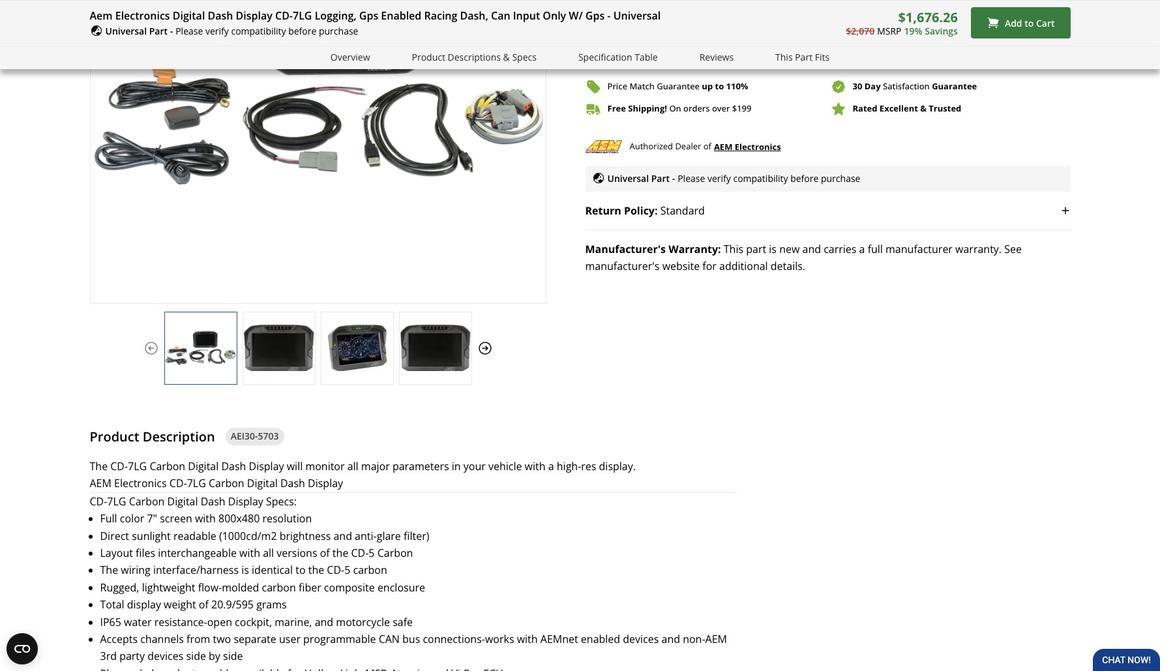 Task type: locate. For each thing, give the bounding box(es) containing it.
0 horizontal spatial side
[[186, 649, 206, 664]]

aem inside full color 7" screen with 800x480 resolution direct sunlight readable (1000cd/m2 brightness and anti-glare filter) layout files interchangeable with all versions of the cd-5 carbon the wiring interface/harness is identical to the cd-5 carbon rugged, lightweight flow-molded carbon fiber composite enclosure total display weight of 20.9/595 grams ip65 water resistance-open cockpit, marine, and motorcycle safe accepts channels from two separate user programmable can bus connections-works with aemnet enabled devices and non-aem 3rd party devices side by side
[[706, 632, 728, 647]]

standard
[[661, 203, 705, 218]]

gps left enabled on the top left of page
[[359, 8, 379, 23]]

0 horizontal spatial purchase
[[319, 25, 359, 37]]

1 horizontal spatial guarantee
[[933, 81, 978, 92]]

carbon
[[353, 563, 387, 578], [262, 581, 296, 595]]

$199
[[733, 103, 752, 114]]

0 vertical spatial before
[[289, 25, 317, 37]]

1 vertical spatial electronics
[[735, 141, 781, 153]]

return policy: standard
[[586, 203, 705, 218]]

5
[[369, 546, 375, 560], [345, 563, 351, 578]]

all up identical
[[263, 546, 274, 560]]

reviews
[[700, 51, 734, 63]]

carries
[[824, 242, 857, 256]]

is inside this part is new and carries a full manufacturer warranty. see manufacturer's website for additional details.
[[770, 242, 777, 256]]

electronics
[[115, 8, 170, 23], [735, 141, 781, 153], [114, 477, 167, 491]]

0 horizontal spatial the
[[308, 563, 324, 578]]

the cd-7lg carbon digital dash display will monitor all major parameters in your vehicle with a high-res display. aem electronics cd-7lg carbon digital dash display
[[90, 459, 636, 491]]

res
[[582, 459, 597, 474]]

1 vertical spatial aem
[[90, 477, 112, 491]]

universal part - please verify compatibility before purchase
[[105, 25, 359, 37], [608, 172, 861, 185]]

0 vertical spatial universal part - please verify compatibility before purchase
[[105, 25, 359, 37]]

2 horizontal spatial part
[[796, 51, 813, 63]]

0 horizontal spatial product
[[90, 428, 139, 445]]

cd- down anti-
[[351, 546, 369, 560]]

carbon down identical
[[262, 581, 296, 595]]

see
[[1005, 242, 1022, 256]]

full
[[100, 512, 117, 526]]

1 vertical spatial cart
[[844, 36, 862, 48]]

description
[[143, 428, 215, 445]]

1 vertical spatial purchase
[[821, 172, 861, 185]]

resolution
[[263, 512, 312, 526]]

0 horizontal spatial verify
[[206, 25, 229, 37]]

0 horizontal spatial all
[[263, 546, 274, 560]]

1 vertical spatial universal part - please verify compatibility before purchase
[[608, 172, 861, 185]]

1 horizontal spatial part
[[652, 172, 670, 185]]

1 horizontal spatial all
[[348, 459, 359, 474]]

1 vertical spatial verify
[[708, 172, 731, 185]]

return
[[586, 203, 622, 218]]

1 horizontal spatial gps
[[586, 8, 605, 23]]

msrp
[[878, 25, 902, 37]]

aei30-5703
[[231, 430, 279, 443]]

1 side from the left
[[186, 649, 206, 664]]

lightweight
[[142, 581, 195, 595]]

5 up composite
[[345, 563, 351, 578]]

1 vertical spatial the
[[308, 563, 324, 578]]

product
[[412, 51, 446, 63], [90, 428, 139, 445]]

1 horizontal spatial this
[[776, 51, 793, 63]]

aei30-5703 aem electronics digital dash display cd-7lg logging, gps enabled racing dash, can input only w/ gps, image
[[165, 325, 237, 371], [243, 325, 315, 371], [321, 325, 393, 371], [400, 325, 471, 371]]

product down racing
[[412, 51, 446, 63]]

0 horizontal spatial gps
[[359, 8, 379, 23]]

0 vertical spatial &
[[503, 51, 510, 63]]

this left fits at right top
[[776, 51, 793, 63]]

0 vertical spatial cart
[[1037, 17, 1055, 29]]

of
[[704, 141, 712, 152], [320, 546, 330, 560], [199, 598, 209, 612]]

0 horizontal spatial compatibility
[[231, 25, 286, 37]]

1 vertical spatial devices
[[148, 649, 184, 664]]

manufacturer's warranty:
[[586, 242, 721, 256]]

is right part
[[770, 242, 777, 256]]

this inside this part is new and carries a full manufacturer warranty. see manufacturer's website for additional details.
[[724, 242, 744, 256]]

0 horizontal spatial add to cart
[[812, 36, 862, 48]]

of down flow-
[[199, 598, 209, 612]]

20.9/595
[[211, 598, 254, 612]]

0 vertical spatial electronics
[[115, 8, 170, 23]]

with down the (1000cd/m2
[[240, 546, 260, 560]]

devices
[[623, 632, 659, 647], [148, 649, 184, 664]]

with up the readable
[[195, 512, 216, 526]]

digital
[[173, 8, 205, 23], [188, 459, 219, 474], [247, 477, 278, 491], [167, 494, 198, 509]]

add to cart
[[1005, 17, 1055, 29], [812, 36, 862, 48]]

side right by at the bottom of page
[[223, 649, 243, 664]]

purchase
[[319, 25, 359, 37], [821, 172, 861, 185]]

3 aei30-5703 aem electronics digital dash display cd-7lg logging, gps enabled racing dash, can input only w/ gps, image from the left
[[321, 325, 393, 371]]

& for excellent
[[921, 103, 927, 114]]

versions
[[277, 546, 317, 560]]

2 side from the left
[[223, 649, 243, 664]]

5 down anti-
[[369, 546, 375, 560]]

side
[[186, 649, 206, 664], [223, 649, 243, 664]]

1 vertical spatial add to cart
[[812, 36, 862, 48]]

7lg left logging,
[[293, 8, 312, 23]]

resistance-
[[154, 615, 207, 629]]

product left description
[[90, 428, 139, 445]]

0 vertical spatial is
[[770, 242, 777, 256]]

electronics up color
[[114, 477, 167, 491]]

all
[[348, 459, 359, 474], [263, 546, 274, 560]]

this up additional
[[724, 242, 744, 256]]

of right dealer
[[704, 141, 712, 152]]

marine,
[[275, 615, 312, 629]]

$1,676.26
[[899, 9, 958, 26]]

2 vertical spatial aem
[[706, 632, 728, 647]]

party
[[119, 649, 145, 664]]

universal up the policy:
[[608, 172, 649, 185]]

carbon down glare on the left bottom of the page
[[378, 546, 413, 560]]

0 vertical spatial all
[[348, 459, 359, 474]]

open widget image
[[7, 634, 38, 665]]

1 horizontal spatial carbon
[[353, 563, 387, 578]]

1 vertical spatial the
[[100, 563, 118, 578]]

0 horizontal spatial add
[[812, 36, 830, 48]]

0 horizontal spatial &
[[503, 51, 510, 63]]

2 vertical spatial electronics
[[114, 477, 167, 491]]

carbon inside full color 7" screen with 800x480 resolution direct sunlight readable (1000cd/m2 brightness and anti-glare filter) layout files interchangeable with all versions of the cd-5 carbon the wiring interface/harness is identical to the cd-5 carbon rugged, lightweight flow-molded carbon fiber composite enclosure total display weight of 20.9/595 grams ip65 water resistance-open cockpit, marine, and motorcycle safe accepts channels from two separate user programmable can bus connections-works with aemnet enabled devices and non-aem 3rd party devices side by side
[[378, 546, 413, 560]]

1 horizontal spatial add to cart
[[1005, 17, 1055, 29]]

side down from at the bottom of page
[[186, 649, 206, 664]]

and
[[803, 242, 821, 256], [334, 529, 352, 543], [315, 615, 334, 629], [662, 632, 681, 647]]

carbon up composite
[[353, 563, 387, 578]]

with right works
[[517, 632, 538, 647]]

& left trusted
[[921, 103, 927, 114]]

2 horizontal spatial of
[[704, 141, 712, 152]]

1 horizontal spatial product
[[412, 51, 446, 63]]

monitor
[[306, 459, 345, 474]]

aem electronics digital dash display cd-7lg logging, gps enabled racing dash, can input only w/ gps - universal
[[90, 8, 661, 23]]

and left anti-
[[334, 529, 352, 543]]

2 horizontal spatial -
[[673, 172, 675, 185]]

1 horizontal spatial purchase
[[821, 172, 861, 185]]

1 horizontal spatial a
[[860, 242, 866, 256]]

brightness
[[280, 529, 331, 543]]

0 horizontal spatial 5
[[345, 563, 351, 578]]

gps
[[359, 8, 379, 23], [586, 8, 605, 23]]

0 horizontal spatial -
[[170, 25, 173, 37]]

1 vertical spatial -
[[170, 25, 173, 37]]

2 vertical spatial part
[[652, 172, 670, 185]]

of inside authorized dealer of aem electronics
[[704, 141, 712, 152]]

1 vertical spatial universal
[[105, 25, 147, 37]]

in
[[452, 459, 461, 474]]

shipping!
[[629, 103, 667, 114]]

0 vertical spatial this
[[776, 51, 793, 63]]

a inside this part is new and carries a full manufacturer warranty. see manufacturer's website for additional details.
[[860, 242, 866, 256]]

1 horizontal spatial add
[[1005, 17, 1023, 29]]

0 horizontal spatial devices
[[148, 649, 184, 664]]

cd- up "cd-7lg carbon digital dash display specs:"
[[170, 477, 187, 491]]

0 vertical spatial a
[[860, 242, 866, 256]]

1 vertical spatial a
[[549, 459, 554, 474]]

electronics inside 'the cd-7lg carbon digital dash display will monitor all major parameters in your vehicle with a high-res display. aem electronics cd-7lg carbon digital dash display'
[[114, 477, 167, 491]]

savings
[[925, 25, 958, 37]]

electronics right aem
[[115, 8, 170, 23]]

1 vertical spatial compatibility
[[734, 172, 789, 185]]

1 vertical spatial product
[[90, 428, 139, 445]]

and left non-
[[662, 632, 681, 647]]

compatibility
[[231, 25, 286, 37], [734, 172, 789, 185]]

the
[[333, 546, 349, 560], [308, 563, 324, 578]]

1 horizontal spatial verify
[[708, 172, 731, 185]]

0 vertical spatial aem
[[714, 141, 733, 153]]

0 vertical spatial of
[[704, 141, 712, 152]]

1 vertical spatial this
[[724, 242, 744, 256]]

is
[[770, 242, 777, 256], [242, 563, 249, 578]]

dash,
[[460, 8, 489, 23]]

this
[[776, 51, 793, 63], [724, 242, 744, 256]]

0 vertical spatial add
[[1005, 17, 1023, 29]]

& left specs
[[503, 51, 510, 63]]

None number field
[[586, 0, 659, 16]]

$2,070
[[846, 25, 875, 37]]

2 aei30-5703 aem electronics digital dash display cd-7lg logging, gps enabled racing dash, can input only w/ gps, image from the left
[[243, 325, 315, 371]]

& for descriptions
[[503, 51, 510, 63]]

&
[[503, 51, 510, 63], [921, 103, 927, 114]]

website
[[663, 259, 700, 273]]

universal down "increment" image
[[614, 8, 661, 23]]

cart
[[1037, 17, 1055, 29], [844, 36, 862, 48]]

universal down aem
[[105, 25, 147, 37]]

devices right enabled
[[623, 632, 659, 647]]

is up molded
[[242, 563, 249, 578]]

the down layout at the bottom of the page
[[100, 563, 118, 578]]

the up "full" at the bottom left
[[90, 459, 108, 474]]

1 horizontal spatial devices
[[623, 632, 659, 647]]

1 horizontal spatial please
[[678, 172, 706, 185]]

rugged,
[[100, 581, 139, 595]]

all inside 'the cd-7lg carbon digital dash display will monitor all major parameters in your vehicle with a high-res display. aem electronics cd-7lg carbon digital dash display'
[[348, 459, 359, 474]]

guarantee up trusted
[[933, 81, 978, 92]]

gps down decrement 'image'
[[586, 8, 605, 23]]

electronics down $199
[[735, 141, 781, 153]]

layout
[[100, 546, 133, 560]]

1 horizontal spatial cart
[[1037, 17, 1055, 29]]

0 vertical spatial carbon
[[353, 563, 387, 578]]

cd- up "full" at the bottom left
[[90, 494, 107, 509]]

devices down the channels
[[148, 649, 184, 664]]

0 vertical spatial the
[[90, 459, 108, 474]]

7lg
[[293, 8, 312, 23], [128, 459, 147, 474], [187, 477, 206, 491], [107, 494, 126, 509]]

authorized
[[630, 141, 673, 152]]

1 vertical spatial of
[[320, 546, 330, 560]]

guarantee up free shipping! on orders over $199
[[657, 81, 700, 92]]

specification table link
[[579, 50, 658, 65]]

filter)
[[404, 529, 430, 543]]

and right new on the top
[[803, 242, 821, 256]]

1 horizontal spatial before
[[791, 172, 819, 185]]

cd- down product description
[[110, 459, 128, 474]]

1 horizontal spatial the
[[333, 546, 349, 560]]

aem
[[90, 8, 113, 23]]

30
[[853, 81, 863, 92]]

0 horizontal spatial cart
[[844, 36, 862, 48]]

a left high-
[[549, 459, 554, 474]]

with right "vehicle"
[[525, 459, 546, 474]]

the inside full color 7" screen with 800x480 resolution direct sunlight readable (1000cd/m2 brightness and anti-glare filter) layout files interchangeable with all versions of the cd-5 carbon the wiring interface/harness is identical to the cd-5 carbon rugged, lightweight flow-molded carbon fiber composite enclosure total display weight of 20.9/595 grams ip65 water resistance-open cockpit, marine, and motorcycle safe accepts channels from two separate user programmable can bus connections-works with aemnet enabled devices and non-aem 3rd party devices side by side
[[100, 563, 118, 578]]

0 horizontal spatial this
[[724, 242, 744, 256]]

racing
[[424, 8, 458, 23]]

all left major
[[348, 459, 359, 474]]

free shipping! on orders over $199
[[608, 103, 752, 114]]

1 horizontal spatial &
[[921, 103, 927, 114]]

0 vertical spatial please
[[176, 25, 203, 37]]

1 vertical spatial all
[[263, 546, 274, 560]]

the up fiber
[[308, 563, 324, 578]]

0 vertical spatial -
[[608, 8, 611, 23]]

of down brightness
[[320, 546, 330, 560]]

3rd
[[100, 649, 117, 664]]

1 vertical spatial &
[[921, 103, 927, 114]]

programmable
[[303, 632, 376, 647]]

0 horizontal spatial carbon
[[262, 581, 296, 595]]

input
[[513, 8, 540, 23]]

go to right image image
[[477, 340, 493, 356]]

wiring
[[121, 563, 151, 578]]

0 vertical spatial product
[[412, 51, 446, 63]]

0 horizontal spatial a
[[549, 459, 554, 474]]

2 guarantee from the left
[[933, 81, 978, 92]]

2 vertical spatial universal
[[608, 172, 649, 185]]

0 vertical spatial devices
[[623, 632, 659, 647]]

a left full
[[860, 242, 866, 256]]

specification table
[[579, 51, 658, 63]]

part
[[149, 25, 168, 37], [796, 51, 813, 63], [652, 172, 670, 185]]

0 horizontal spatial is
[[242, 563, 249, 578]]

increment image
[[642, 0, 655, 7]]

0 horizontal spatial of
[[199, 598, 209, 612]]

this for part
[[776, 51, 793, 63]]

the up composite
[[333, 546, 349, 560]]

cd-
[[275, 8, 293, 23], [110, 459, 128, 474], [170, 477, 187, 491], [90, 494, 107, 509], [351, 546, 369, 560], [327, 563, 345, 578]]

0 horizontal spatial part
[[149, 25, 168, 37]]

0 horizontal spatial guarantee
[[657, 81, 700, 92]]

safe
[[393, 615, 413, 629]]

full
[[868, 242, 883, 256]]

1 horizontal spatial is
[[770, 242, 777, 256]]

direct
[[100, 529, 129, 543]]

7lg up "full" at the bottom left
[[107, 494, 126, 509]]



Task type: describe. For each thing, give the bounding box(es) containing it.
user
[[279, 632, 301, 647]]

1 vertical spatial part
[[796, 51, 813, 63]]

composite
[[324, 581, 375, 595]]

0 vertical spatial part
[[149, 25, 168, 37]]

enabled
[[581, 632, 621, 647]]

this part is new and carries a full manufacturer warranty. see manufacturer's website for additional details.
[[586, 242, 1022, 273]]

grams
[[257, 598, 287, 612]]

0 horizontal spatial please
[[176, 25, 203, 37]]

flow-
[[198, 581, 222, 595]]

can
[[491, 8, 511, 23]]

full color 7" screen with 800x480 resolution direct sunlight readable (1000cd/m2 brightness and anti-glare filter) layout files interchangeable with all versions of the cd-5 carbon the wiring interface/harness is identical to the cd-5 carbon rugged, lightweight flow-molded carbon fiber composite enclosure total display weight of 20.9/595 grams ip65 water resistance-open cockpit, marine, and motorcycle safe accepts channels from two separate user programmable can bus connections-works with aemnet enabled devices and non-aem 3rd party devices side by side
[[100, 512, 728, 664]]

water
[[124, 615, 152, 629]]

screen
[[160, 512, 192, 526]]

1 vertical spatial please
[[678, 172, 706, 185]]

for
[[703, 259, 717, 273]]

with inside 'the cd-7lg carbon digital dash display will monitor all major parameters in your vehicle with a high-res display. aem electronics cd-7lg carbon digital dash display'
[[525, 459, 546, 474]]

manufacturer's
[[586, 242, 666, 256]]

logging,
[[315, 8, 357, 23]]

details.
[[771, 259, 806, 273]]

readable
[[173, 529, 216, 543]]

trusted
[[929, 103, 962, 114]]

can
[[379, 632, 400, 647]]

up
[[702, 81, 713, 92]]

will
[[287, 459, 303, 474]]

open
[[207, 615, 232, 629]]

1 horizontal spatial universal part - please verify compatibility before purchase
[[608, 172, 861, 185]]

interface/harness
[[153, 563, 239, 578]]

110%
[[727, 81, 749, 92]]

1 gps from the left
[[359, 8, 379, 23]]

cd- up composite
[[327, 563, 345, 578]]

price match guarantee up to 110%
[[608, 81, 749, 92]]

total
[[100, 598, 124, 612]]

specification
[[579, 51, 633, 63]]

reviews link
[[700, 50, 734, 65]]

rated excellent & trusted
[[853, 103, 962, 114]]

this for part
[[724, 242, 744, 256]]

0 vertical spatial 5
[[369, 546, 375, 560]]

interchangeable
[[158, 546, 237, 560]]

rated
[[853, 103, 878, 114]]

channels
[[140, 632, 184, 647]]

1 vertical spatial carbon
[[262, 581, 296, 595]]

decrement image
[[589, 0, 602, 7]]

a inside 'the cd-7lg carbon digital dash display will monitor all major parameters in your vehicle with a high-res display. aem electronics cd-7lg carbon digital dash display'
[[549, 459, 554, 474]]

day
[[865, 81, 881, 92]]

cd- left logging,
[[275, 8, 293, 23]]

is inside full color 7" screen with 800x480 resolution direct sunlight readable (1000cd/m2 brightness and anti-glare filter) layout files interchangeable with all versions of the cd-5 carbon the wiring interface/harness is identical to the cd-5 carbon rugged, lightweight flow-molded carbon fiber composite enclosure total display weight of 20.9/595 grams ip65 water resistance-open cockpit, marine, and motorcycle safe accepts channels from two separate user programmable can bus connections-works with aemnet enabled devices and non-aem 3rd party devices side by side
[[242, 563, 249, 578]]

carbon down description
[[150, 459, 185, 474]]

dealer
[[676, 141, 702, 152]]

2 gps from the left
[[586, 8, 605, 23]]

specs
[[512, 51, 537, 63]]

anti-
[[355, 529, 377, 543]]

7lg up "cd-7lg carbon digital dash display specs:"
[[187, 477, 206, 491]]

product for product descriptions & specs
[[412, 51, 446, 63]]

aem inside 'the cd-7lg carbon digital dash display will monitor all major parameters in your vehicle with a high-res display. aem electronics cd-7lg carbon digital dash display'
[[90, 477, 112, 491]]

warranty:
[[669, 242, 721, 256]]

price
[[608, 81, 628, 92]]

1 vertical spatial before
[[791, 172, 819, 185]]

color
[[120, 512, 144, 526]]

the inside 'the cd-7lg carbon digital dash display will monitor all major parameters in your vehicle with a high-res display. aem electronics cd-7lg carbon digital dash display'
[[90, 459, 108, 474]]

and up programmable
[[315, 615, 334, 629]]

to inside full color 7" screen with 800x480 resolution direct sunlight readable (1000cd/m2 brightness and anti-glare filter) layout files interchangeable with all versions of the cd-5 carbon the wiring interface/harness is identical to the cd-5 carbon rugged, lightweight flow-molded carbon fiber composite enclosure total display weight of 20.9/595 grams ip65 water resistance-open cockpit, marine, and motorcycle safe accepts channels from two separate user programmable can bus connections-works with aemnet enabled devices and non-aem 3rd party devices side by side
[[296, 563, 306, 578]]

product descriptions & specs link
[[412, 50, 537, 65]]

and inside this part is new and carries a full manufacturer warranty. see manufacturer's website for additional details.
[[803, 242, 821, 256]]

from
[[187, 632, 210, 647]]

all inside full color 7" screen with 800x480 resolution direct sunlight readable (1000cd/m2 brightness and anti-glare filter) layout files interchangeable with all versions of the cd-5 carbon the wiring interface/harness is identical to the cd-5 carbon rugged, lightweight flow-molded carbon fiber composite enclosure total display weight of 20.9/595 grams ip65 water resistance-open cockpit, marine, and motorcycle safe accepts channels from two separate user programmable can bus connections-works with aemnet enabled devices and non-aem 3rd party devices side by side
[[263, 546, 274, 560]]

1 horizontal spatial compatibility
[[734, 172, 789, 185]]

authorized dealer of aem electronics
[[630, 141, 781, 153]]

$1,676.26 $2,070 msrp 19% savings
[[846, 9, 958, 37]]

5703
[[258, 430, 279, 443]]

aem inside authorized dealer of aem electronics
[[714, 141, 733, 153]]

sunlight
[[132, 529, 171, 543]]

high-
[[557, 459, 582, 474]]

7"
[[147, 512, 157, 526]]

1 horizontal spatial -
[[608, 8, 611, 23]]

policy:
[[624, 203, 658, 218]]

2 vertical spatial of
[[199, 598, 209, 612]]

electronics inside authorized dealer of aem electronics
[[735, 141, 781, 153]]

additional
[[720, 259, 768, 273]]

4 aei30-5703 aem electronics digital dash display cd-7lg logging, gps enabled racing dash, can input only w/ gps, image from the left
[[400, 325, 471, 371]]

1 aei30-5703 aem electronics digital dash display cd-7lg logging, gps enabled racing dash, can input only w/ gps, image from the left
[[165, 325, 237, 371]]

motorcycle
[[336, 615, 390, 629]]

display
[[127, 598, 161, 612]]

descriptions
[[448, 51, 501, 63]]

cockpit,
[[235, 615, 272, 629]]

(1000cd/m2
[[219, 529, 277, 543]]

7lg down product description
[[128, 459, 147, 474]]

w/
[[569, 8, 583, 23]]

aei30-
[[231, 430, 258, 443]]

carbon up 7"
[[129, 494, 165, 509]]

product for product description
[[90, 428, 139, 445]]

table
[[635, 51, 658, 63]]

two
[[213, 632, 231, 647]]

match
[[630, 81, 655, 92]]

fits
[[815, 51, 830, 63]]

carbon up 800x480
[[209, 477, 244, 491]]

accepts
[[100, 632, 138, 647]]

1 guarantee from the left
[[657, 81, 700, 92]]

2 vertical spatial -
[[673, 172, 675, 185]]

0 vertical spatial compatibility
[[231, 25, 286, 37]]

overview
[[331, 51, 370, 63]]

1 horizontal spatial of
[[320, 546, 330, 560]]

satisfaction
[[883, 81, 930, 92]]

enclosure
[[378, 581, 425, 595]]

0 horizontal spatial before
[[289, 25, 317, 37]]

1 vertical spatial 5
[[345, 563, 351, 578]]

manufacturer
[[886, 242, 953, 256]]

aemnet
[[541, 632, 579, 647]]

30 day satisfaction guarantee
[[853, 81, 978, 92]]

orders
[[684, 103, 710, 114]]

0 horizontal spatial universal part - please verify compatibility before purchase
[[105, 25, 359, 37]]

0 vertical spatial add to cart
[[1005, 17, 1055, 29]]

glare
[[377, 529, 401, 543]]

your
[[464, 459, 486, 474]]

aem electronics link
[[714, 140, 781, 154]]

this part fits link
[[776, 50, 830, 65]]

separate
[[234, 632, 277, 647]]

product description
[[90, 428, 215, 445]]

new
[[780, 242, 800, 256]]

cd-7lg carbon digital dash display specs:
[[90, 494, 297, 509]]

0 vertical spatial universal
[[614, 8, 661, 23]]

0 vertical spatial purchase
[[319, 25, 359, 37]]

parameters
[[393, 459, 449, 474]]

over
[[712, 103, 730, 114]]

warranty.
[[956, 242, 1002, 256]]

aem electronics image
[[586, 138, 622, 156]]

weight
[[164, 598, 196, 612]]

1 vertical spatial add
[[812, 36, 830, 48]]

this part fits
[[776, 51, 830, 63]]

excellent
[[880, 103, 919, 114]]



Task type: vqa. For each thing, say whether or not it's contained in the screenshot.
Product Descriptions & Specs
yes



